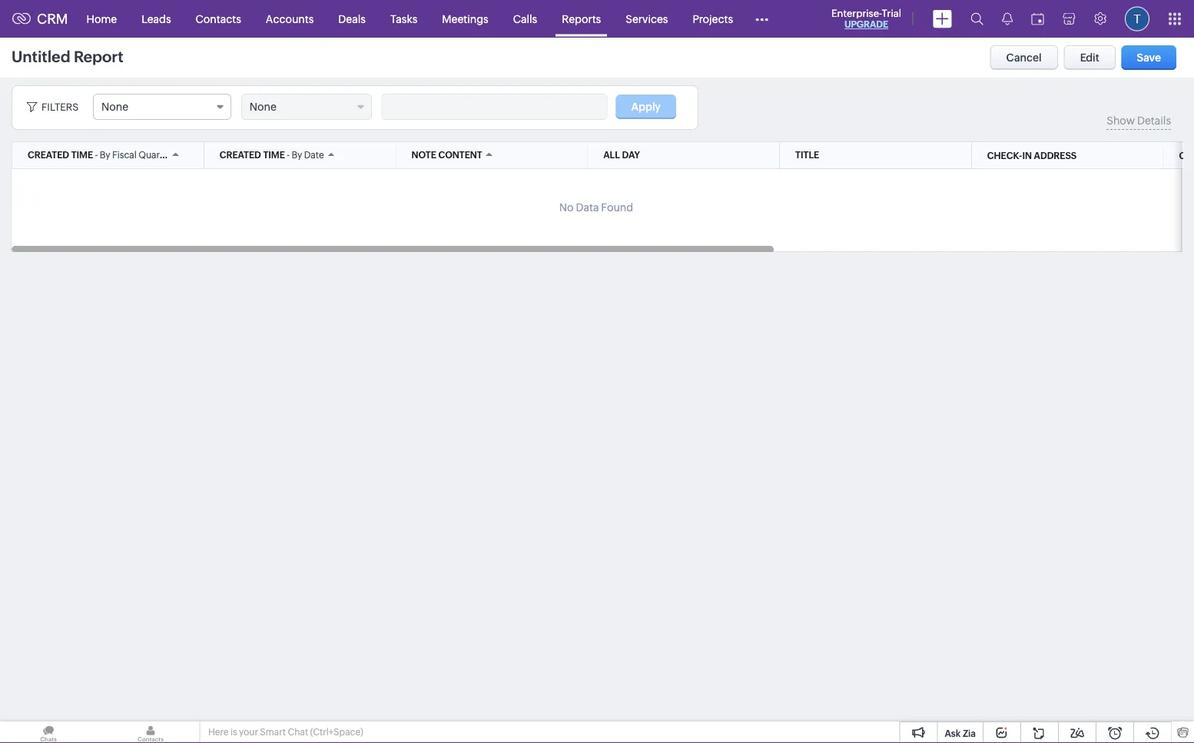 Task type: vqa. For each thing, say whether or not it's contained in the screenshot.
Created Time - By Fiscal Quarter
yes



Task type: locate. For each thing, give the bounding box(es) containing it.
1 - from the left
[[95, 150, 98, 160]]

deals
[[338, 13, 366, 25]]

- for - by fiscal quarter
[[95, 150, 98, 160]]

report
[[74, 48, 123, 65]]

all
[[603, 150, 620, 160]]

created down filters on the left top
[[28, 150, 69, 160]]

none field up quarter
[[93, 94, 231, 120]]

crm
[[37, 11, 68, 27]]

- left date
[[287, 150, 290, 160]]

trial
[[882, 7, 901, 19]]

0 horizontal spatial time
[[71, 150, 93, 160]]

created left date
[[220, 150, 261, 160]]

home link
[[74, 0, 129, 37]]

crm link
[[12, 11, 68, 27]]

reports link
[[550, 0, 613, 37]]

None text field
[[382, 95, 607, 119]]

1 horizontal spatial none field
[[241, 94, 372, 120]]

by left date
[[292, 150, 302, 160]]

none up fiscal at the left top
[[101, 101, 128, 113]]

1 horizontal spatial time
[[263, 150, 285, 160]]

0 horizontal spatial created
[[28, 150, 69, 160]]

quarter
[[138, 150, 172, 160]]

create menu image
[[933, 10, 952, 28]]

0 horizontal spatial -
[[95, 150, 98, 160]]

None field
[[93, 94, 231, 120], [241, 94, 372, 120]]

0 horizontal spatial none field
[[93, 94, 231, 120]]

home
[[87, 13, 117, 25]]

chat
[[288, 727, 308, 737]]

all day
[[603, 150, 640, 160]]

zia
[[963, 728, 976, 738]]

0 horizontal spatial by
[[100, 150, 110, 160]]

data
[[576, 201, 599, 214]]

by left fiscal at the left top
[[100, 150, 110, 160]]

2 created from the left
[[220, 150, 261, 160]]

2 - from the left
[[287, 150, 290, 160]]

time left date
[[263, 150, 285, 160]]

created
[[28, 150, 69, 160], [220, 150, 261, 160]]

found
[[601, 201, 633, 214]]

- left fiscal at the left top
[[95, 150, 98, 160]]

contacts link
[[183, 0, 253, 37]]

created for created time - by fiscal quarter
[[28, 150, 69, 160]]

content
[[438, 150, 482, 160]]

edit
[[1080, 51, 1099, 64]]

leads
[[141, 13, 171, 25]]

calls link
[[501, 0, 550, 37]]

meetings link
[[430, 0, 501, 37]]

2 by from the left
[[292, 150, 302, 160]]

no
[[559, 201, 574, 214]]

date
[[304, 150, 324, 160]]

che
[[1179, 150, 1194, 161]]

1 horizontal spatial -
[[287, 150, 290, 160]]

2 time from the left
[[263, 150, 285, 160]]

time
[[71, 150, 93, 160], [263, 150, 285, 160]]

leads link
[[129, 0, 183, 37]]

1 horizontal spatial by
[[292, 150, 302, 160]]

check-in address
[[987, 150, 1077, 161]]

here
[[208, 727, 229, 737]]

enterprise-trial upgrade
[[831, 7, 901, 30]]

services link
[[613, 0, 680, 37]]

no data found
[[559, 201, 633, 214]]

projects link
[[680, 0, 745, 37]]

none
[[101, 101, 128, 113], [250, 101, 277, 113]]

(ctrl+space)
[[310, 727, 363, 737]]

1 created from the left
[[28, 150, 69, 160]]

projects
[[693, 13, 733, 25]]

none field up date
[[241, 94, 372, 120]]

fiscal
[[112, 150, 137, 160]]

by
[[100, 150, 110, 160], [292, 150, 302, 160]]

tasks link
[[378, 0, 430, 37]]

0 horizontal spatial none
[[101, 101, 128, 113]]

1 by from the left
[[100, 150, 110, 160]]

signals image
[[1002, 12, 1013, 25]]

address
[[1034, 150, 1077, 161]]

ask
[[945, 728, 961, 738]]

save button
[[1122, 45, 1176, 70]]

time left fiscal at the left top
[[71, 150, 93, 160]]

reports
[[562, 13, 601, 25]]

1 time from the left
[[71, 150, 93, 160]]

none up created time - by date
[[250, 101, 277, 113]]

1 none from the left
[[101, 101, 128, 113]]

profile element
[[1116, 0, 1159, 37]]

1 horizontal spatial created
[[220, 150, 261, 160]]

cancel button
[[990, 45, 1058, 70]]

-
[[95, 150, 98, 160], [287, 150, 290, 160]]

1 horizontal spatial none
[[250, 101, 277, 113]]

save
[[1137, 51, 1161, 64]]

profile image
[[1125, 7, 1150, 31]]

services
[[626, 13, 668, 25]]

here is your smart chat (ctrl+space)
[[208, 727, 363, 737]]

in
[[1022, 150, 1032, 161]]



Task type: describe. For each thing, give the bounding box(es) containing it.
note content
[[412, 150, 482, 160]]

by for fiscal
[[100, 150, 110, 160]]

smart
[[260, 727, 286, 737]]

time for - by fiscal quarter
[[71, 150, 93, 160]]

signals element
[[993, 0, 1022, 38]]

enterprise-
[[831, 7, 882, 19]]

your
[[239, 727, 258, 737]]

deals link
[[326, 0, 378, 37]]

upgrade
[[844, 19, 888, 30]]

cancel
[[1006, 51, 1042, 64]]

contacts
[[196, 13, 241, 25]]

contacts image
[[102, 722, 199, 743]]

day
[[622, 150, 640, 160]]

time for - by date
[[263, 150, 285, 160]]

calls
[[513, 13, 537, 25]]

edit button
[[1064, 45, 1116, 70]]

created time - by date
[[220, 150, 324, 160]]

Other Modules field
[[745, 7, 778, 31]]

by for date
[[292, 150, 302, 160]]

created time - by fiscal quarter
[[28, 150, 172, 160]]

1 none field from the left
[[93, 94, 231, 120]]

chats image
[[0, 722, 97, 743]]

meetings
[[442, 13, 488, 25]]

note
[[412, 150, 436, 160]]

created for created time - by date
[[220, 150, 261, 160]]

untitled
[[12, 48, 70, 65]]

tasks
[[390, 13, 417, 25]]

calendar image
[[1031, 13, 1044, 25]]

2 none from the left
[[250, 101, 277, 113]]

accounts
[[266, 13, 314, 25]]

is
[[230, 727, 237, 737]]

untitled report
[[12, 48, 123, 65]]

accounts link
[[253, 0, 326, 37]]

search image
[[971, 12, 984, 25]]

search element
[[961, 0, 993, 38]]

create menu element
[[924, 0, 961, 37]]

check-
[[987, 150, 1022, 161]]

- for - by date
[[287, 150, 290, 160]]

filters
[[41, 101, 79, 113]]

title
[[795, 150, 819, 160]]

ask zia
[[945, 728, 976, 738]]

2 none field from the left
[[241, 94, 372, 120]]



